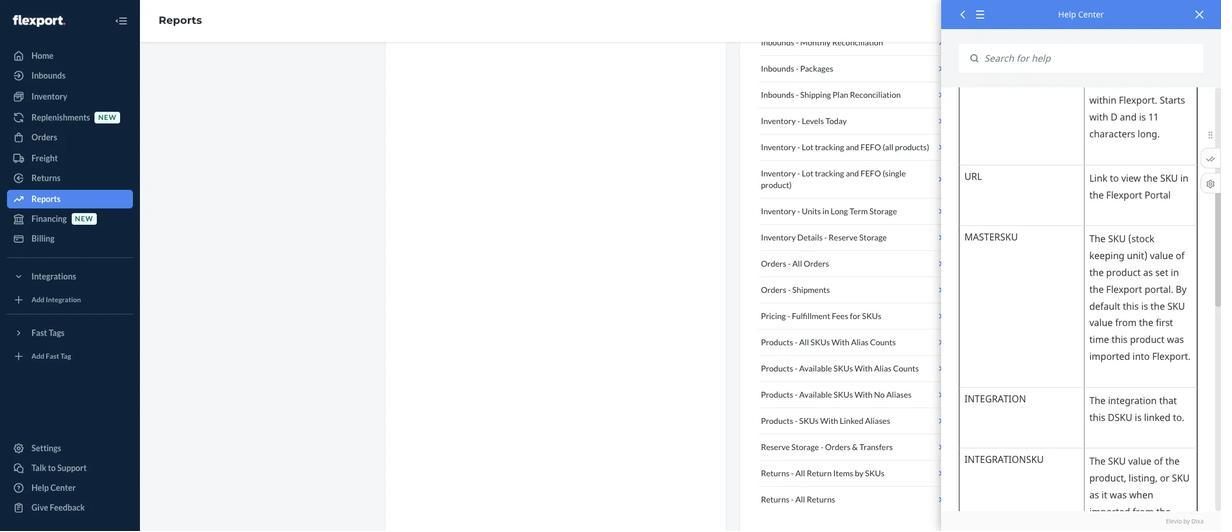 Task type: vqa. For each thing, say whether or not it's contained in the screenshot.
the Reports link to the left
yes



Task type: locate. For each thing, give the bounding box(es) containing it.
inventory inside button
[[761, 116, 796, 126]]

and
[[846, 142, 859, 152], [846, 169, 859, 178]]

lot down inventory - levels today
[[802, 142, 813, 152]]

inbounds left packages
[[761, 64, 794, 73]]

4 products from the top
[[761, 416, 793, 426]]

all inside button
[[795, 469, 805, 479]]

1 products from the top
[[761, 338, 793, 348]]

returns link
[[7, 169, 133, 188]]

fefo
[[861, 142, 881, 152], [861, 169, 881, 178]]

all inside 'button'
[[799, 338, 809, 348]]

by right items
[[855, 469, 864, 479]]

- inside products - available skus with alias counts button
[[795, 364, 798, 374]]

and inside inventory - lot tracking and fefo (single product)
[[846, 169, 859, 178]]

- inside pricing - fulfillment fees for skus button
[[788, 311, 790, 321]]

help center down to
[[31, 483, 76, 493]]

- left monthly
[[796, 37, 799, 47]]

help center
[[1058, 9, 1104, 20], [31, 483, 76, 493]]

help
[[1058, 9, 1076, 20], [31, 483, 49, 493]]

- inside the orders - all orders button
[[788, 259, 791, 269]]

- up orders - shipments
[[788, 259, 791, 269]]

1 horizontal spatial new
[[98, 113, 117, 122]]

inventory inside inventory - lot tracking and fefo (single product)
[[761, 169, 796, 178]]

inbounds up 'inbounds - packages'
[[761, 37, 794, 47]]

all down fulfillment
[[799, 338, 809, 348]]

0 horizontal spatial alias
[[851, 338, 869, 348]]

skus up products - available skus with no aliases
[[834, 364, 853, 374]]

center up search search field
[[1078, 9, 1104, 20]]

help up give
[[31, 483, 49, 493]]

inventory for inventory - lot tracking and fefo (single product)
[[761, 169, 796, 178]]

fast inside dropdown button
[[31, 328, 47, 338]]

Search search field
[[979, 44, 1204, 73]]

skus inside button
[[865, 469, 885, 479]]

by
[[855, 469, 864, 479], [1184, 518, 1190, 526]]

fast
[[31, 328, 47, 338], [46, 352, 59, 361]]

aliases right linked
[[865, 416, 890, 426]]

&
[[852, 443, 858, 453]]

integration
[[46, 296, 81, 305]]

counts inside button
[[893, 364, 919, 374]]

inbounds down home
[[31, 71, 65, 80]]

inventory - lot tracking and fefo (all products)
[[761, 142, 929, 152]]

lot inside inventory - lot tracking and fefo (single product)
[[802, 169, 813, 178]]

- inside inventory - units in long term storage button
[[797, 206, 800, 216]]

0 vertical spatial storage
[[869, 206, 897, 216]]

with
[[832, 338, 850, 348], [855, 364, 873, 374], [855, 390, 873, 400], [820, 416, 838, 426]]

new up billing link
[[75, 215, 93, 224]]

available
[[799, 364, 832, 374], [799, 390, 832, 400]]

- for inbounds - monthly reconciliation
[[796, 37, 799, 47]]

details
[[797, 233, 823, 243]]

1 horizontal spatial alias
[[874, 364, 892, 374]]

0 horizontal spatial reserve
[[761, 443, 790, 453]]

2 products from the top
[[761, 364, 793, 374]]

help center up search search field
[[1058, 9, 1104, 20]]

available up the products - skus with linked aliases
[[799, 390, 832, 400]]

and down inventory - levels today button
[[846, 142, 859, 152]]

add integration link
[[7, 291, 133, 310]]

orders up pricing
[[761, 285, 786, 295]]

fast left the tag
[[46, 352, 59, 361]]

1 add from the top
[[31, 296, 44, 305]]

new for replenishments
[[98, 113, 117, 122]]

storage down term at right
[[859, 233, 887, 243]]

storage inside button
[[792, 443, 819, 453]]

add
[[31, 296, 44, 305], [31, 352, 44, 361]]

reconciliation inside inbounds - shipping plan reconciliation button
[[850, 90, 901, 100]]

aliases
[[886, 390, 912, 400], [865, 416, 890, 426]]

- down fulfillment
[[795, 338, 798, 348]]

freight link
[[7, 149, 133, 168]]

with inside 'button'
[[832, 338, 850, 348]]

talk to support button
[[7, 460, 133, 478]]

inbounds
[[761, 37, 794, 47], [761, 64, 794, 73], [31, 71, 65, 80], [761, 90, 794, 100]]

1 horizontal spatial reports
[[159, 14, 202, 27]]

to
[[48, 464, 56, 474]]

lot up units at top
[[802, 169, 813, 178]]

tracking for (all
[[815, 142, 844, 152]]

0 vertical spatial available
[[799, 364, 832, 374]]

new up orders link
[[98, 113, 117, 122]]

shipping
[[800, 90, 831, 100]]

1 horizontal spatial reserve
[[829, 233, 858, 243]]

1 available from the top
[[799, 364, 832, 374]]

inventory for inventory - lot tracking and fefo (all products)
[[761, 142, 796, 152]]

inbounds down 'inbounds - packages'
[[761, 90, 794, 100]]

inbounds - monthly reconciliation
[[761, 37, 883, 47]]

1 vertical spatial tracking
[[815, 169, 844, 178]]

inventory up replenishments
[[31, 92, 67, 101]]

2 vertical spatial storage
[[792, 443, 819, 453]]

- inside the products - available skus with no aliases button
[[795, 390, 798, 400]]

0 vertical spatial alias
[[851, 338, 869, 348]]

1 vertical spatial reserve
[[761, 443, 790, 453]]

reserve down long
[[829, 233, 858, 243]]

inbounds for inbounds
[[31, 71, 65, 80]]

billing link
[[7, 230, 133, 248]]

returns for returns - all returns
[[761, 495, 790, 505]]

fefo for (single
[[861, 169, 881, 178]]

1 vertical spatial lot
[[802, 169, 813, 178]]

products - skus with linked aliases button
[[759, 409, 949, 435]]

- inside products - all skus with alias counts 'button'
[[795, 338, 798, 348]]

with left no at the right of page
[[855, 390, 873, 400]]

0 horizontal spatial new
[[75, 215, 93, 224]]

1 vertical spatial help
[[31, 483, 49, 493]]

- for returns - all return items by skus
[[791, 469, 794, 479]]

all left return
[[795, 469, 805, 479]]

all up orders - shipments
[[792, 259, 802, 269]]

term
[[850, 206, 868, 216]]

inbounds - shipping plan reconciliation
[[761, 90, 901, 100]]

0 vertical spatial center
[[1078, 9, 1104, 20]]

2 lot from the top
[[802, 169, 813, 178]]

- inside inbounds - monthly reconciliation button
[[796, 37, 799, 47]]

tracking inside inventory - lot tracking and fefo (single product)
[[815, 169, 844, 178]]

inventory
[[31, 92, 67, 101], [761, 116, 796, 126], [761, 142, 796, 152], [761, 169, 796, 178], [761, 206, 796, 216], [761, 233, 796, 243]]

1 vertical spatial counts
[[893, 364, 919, 374]]

fast tags
[[31, 328, 65, 338]]

add left integration
[[31, 296, 44, 305]]

- up returns - all return items by skus
[[821, 443, 824, 453]]

center down talk to support
[[50, 483, 76, 493]]

0 horizontal spatial by
[[855, 469, 864, 479]]

1 horizontal spatial by
[[1184, 518, 1190, 526]]

- for pricing - fulfillment fees for skus
[[788, 311, 790, 321]]

skus down products - available skus with alias counts in the bottom right of the page
[[834, 390, 853, 400]]

1 vertical spatial new
[[75, 215, 93, 224]]

- inside inventory - lot tracking and fefo (single product)
[[797, 169, 800, 178]]

1 and from the top
[[846, 142, 859, 152]]

reserve storage - orders & transfers
[[761, 443, 893, 453]]

center
[[1078, 9, 1104, 20], [50, 483, 76, 493]]

- inside inventory details - reserve storage button
[[824, 233, 827, 243]]

fefo inside inventory - lot tracking and fefo (single product)
[[861, 169, 881, 178]]

1 fefo from the top
[[861, 142, 881, 152]]

counts
[[870, 338, 896, 348], [893, 364, 919, 374]]

tracking down inventory - lot tracking and fefo (all products)
[[815, 169, 844, 178]]

all for returns
[[795, 495, 805, 505]]

skus down the transfers
[[865, 469, 885, 479]]

available for products - available skus with no aliases
[[799, 390, 832, 400]]

1 vertical spatial add
[[31, 352, 44, 361]]

- inside inbounds - shipping plan reconciliation button
[[796, 90, 799, 100]]

(single
[[883, 169, 906, 178]]

alias up no at the right of page
[[874, 364, 892, 374]]

products for products - skus with linked aliases
[[761, 416, 793, 426]]

with down the fees
[[832, 338, 850, 348]]

skus inside 'button'
[[811, 338, 830, 348]]

settings link
[[7, 440, 133, 458]]

for
[[850, 311, 861, 321]]

0 vertical spatial fast
[[31, 328, 47, 338]]

fefo left (all
[[861, 142, 881, 152]]

0 vertical spatial new
[[98, 113, 117, 122]]

0 vertical spatial fefo
[[861, 142, 881, 152]]

fefo inside inventory - lot tracking and fefo (all products) button
[[861, 142, 881, 152]]

levels
[[802, 116, 824, 126]]

inventory - lot tracking and fefo (single product) button
[[759, 161, 949, 199]]

- up 'inventory - units in long term storage'
[[797, 169, 800, 178]]

counts for products - all skus with alias counts
[[870, 338, 896, 348]]

items
[[833, 469, 853, 479]]

orders for orders - all orders
[[761, 259, 786, 269]]

reserve up returns - all return items by skus
[[761, 443, 790, 453]]

reserve inside button
[[761, 443, 790, 453]]

- inside returns - all return items by skus button
[[791, 469, 794, 479]]

and down inventory - lot tracking and fefo (all products) button
[[846, 169, 859, 178]]

inventory down product)
[[761, 206, 796, 216]]

inbounds for inbounds - monthly reconciliation
[[761, 37, 794, 47]]

home
[[31, 51, 54, 61]]

reports link
[[159, 14, 202, 27], [7, 190, 133, 209]]

add down fast tags
[[31, 352, 44, 361]]

products inside 'button'
[[761, 338, 793, 348]]

monthly
[[800, 37, 831, 47]]

2 and from the top
[[846, 169, 859, 178]]

alias inside button
[[874, 364, 892, 374]]

1 vertical spatial reports link
[[7, 190, 133, 209]]

shipments
[[792, 285, 830, 295]]

- up the products - skus with linked aliases
[[795, 390, 798, 400]]

skus
[[862, 311, 882, 321], [811, 338, 830, 348], [834, 364, 853, 374], [834, 390, 853, 400], [799, 416, 819, 426], [865, 469, 885, 479]]

new
[[98, 113, 117, 122], [75, 215, 93, 224]]

reconciliation up inbounds - packages button
[[832, 37, 883, 47]]

orders up freight
[[31, 132, 57, 142]]

inventory up orders - all orders
[[761, 233, 796, 243]]

0 horizontal spatial help
[[31, 483, 49, 493]]

- inside inventory - lot tracking and fefo (all products) button
[[797, 142, 800, 152]]

- right the details
[[824, 233, 827, 243]]

lot
[[802, 142, 813, 152], [802, 169, 813, 178]]

0 vertical spatial lot
[[802, 142, 813, 152]]

inbounds for inbounds - shipping plan reconciliation
[[761, 90, 794, 100]]

1 vertical spatial available
[[799, 390, 832, 400]]

1 vertical spatial center
[[50, 483, 76, 493]]

storage
[[869, 206, 897, 216], [859, 233, 887, 243], [792, 443, 819, 453]]

- up reserve storage - orders & transfers
[[795, 416, 798, 426]]

all for orders
[[792, 259, 802, 269]]

and for (all
[[846, 142, 859, 152]]

- for inventory - lot tracking and fefo (all products)
[[797, 142, 800, 152]]

1 lot from the top
[[802, 142, 813, 152]]

- down inventory - levels today
[[797, 142, 800, 152]]

1 tracking from the top
[[815, 142, 844, 152]]

0 vertical spatial reconciliation
[[832, 37, 883, 47]]

integrations button
[[7, 268, 133, 286]]

freight
[[31, 153, 58, 163]]

inventory left levels
[[761, 116, 796, 126]]

orders left &
[[825, 443, 851, 453]]

help up search search field
[[1058, 9, 1076, 20]]

fulfillment
[[792, 311, 830, 321]]

flexport logo image
[[13, 15, 65, 27]]

0 vertical spatial counts
[[870, 338, 896, 348]]

- inside orders - shipments button
[[788, 285, 791, 295]]

- left shipments
[[788, 285, 791, 295]]

- left return
[[791, 469, 794, 479]]

counts inside 'button'
[[870, 338, 896, 348]]

2 available from the top
[[799, 390, 832, 400]]

0 horizontal spatial center
[[50, 483, 76, 493]]

0 vertical spatial help center
[[1058, 9, 1104, 20]]

0 vertical spatial add
[[31, 296, 44, 305]]

0 vertical spatial reports
[[159, 14, 202, 27]]

add for add fast tag
[[31, 352, 44, 361]]

with down products - all skus with alias counts 'button'
[[855, 364, 873, 374]]

1 vertical spatial fefo
[[861, 169, 881, 178]]

0 vertical spatial and
[[846, 142, 859, 152]]

0 vertical spatial reserve
[[829, 233, 858, 243]]

returns inside returns link
[[31, 173, 61, 183]]

2 tracking from the top
[[815, 169, 844, 178]]

1 vertical spatial and
[[846, 169, 859, 178]]

tracking down today
[[815, 142, 844, 152]]

aliases right no at the right of page
[[886, 390, 912, 400]]

reconciliation inside inbounds - monthly reconciliation button
[[832, 37, 883, 47]]

units
[[802, 206, 821, 216]]

products for products - available skus with no aliases
[[761, 390, 793, 400]]

pricing - fulfillment fees for skus button
[[759, 304, 949, 330]]

plan
[[833, 90, 848, 100]]

inventory down inventory - levels today
[[761, 142, 796, 152]]

alias down pricing - fulfillment fees for skus button
[[851, 338, 869, 348]]

storage up return
[[792, 443, 819, 453]]

- inside inbounds - packages button
[[796, 64, 799, 73]]

1 vertical spatial aliases
[[865, 416, 890, 426]]

all down returns - all return items by skus
[[795, 495, 805, 505]]

0 vertical spatial tracking
[[815, 142, 844, 152]]

reconciliation down inbounds - packages button
[[850, 90, 901, 100]]

-
[[796, 37, 799, 47], [796, 64, 799, 73], [796, 90, 799, 100], [797, 116, 800, 126], [797, 142, 800, 152], [797, 169, 800, 178], [797, 206, 800, 216], [824, 233, 827, 243], [788, 259, 791, 269], [788, 285, 791, 295], [788, 311, 790, 321], [795, 338, 798, 348], [795, 364, 798, 374], [795, 390, 798, 400], [795, 416, 798, 426], [821, 443, 824, 453], [791, 469, 794, 479], [791, 495, 794, 505]]

returns inside returns - all return items by skus button
[[761, 469, 790, 479]]

returns
[[31, 173, 61, 183], [761, 469, 790, 479], [761, 495, 790, 505], [807, 495, 835, 505]]

- left levels
[[797, 116, 800, 126]]

fefo left (single
[[861, 169, 881, 178]]

1 vertical spatial alias
[[874, 364, 892, 374]]

- inside returns - all returns button
[[791, 495, 794, 505]]

0 vertical spatial help
[[1058, 9, 1076, 20]]

0 vertical spatial by
[[855, 469, 864, 479]]

0 horizontal spatial help center
[[31, 483, 76, 493]]

- inside products - skus with linked aliases button
[[795, 416, 798, 426]]

available down products - all skus with alias counts
[[799, 364, 832, 374]]

1 vertical spatial reports
[[31, 194, 61, 204]]

0 vertical spatial reports link
[[159, 14, 202, 27]]

storage right term at right
[[869, 206, 897, 216]]

- inside inventory - levels today button
[[797, 116, 800, 126]]

fast left the tags
[[31, 328, 47, 338]]

alias inside 'button'
[[851, 338, 869, 348]]

2 fefo from the top
[[861, 169, 881, 178]]

- down returns - all return items by skus
[[791, 495, 794, 505]]

counts for products - available skus with alias counts
[[893, 364, 919, 374]]

2 add from the top
[[31, 352, 44, 361]]

- left shipping
[[796, 90, 799, 100]]

1 vertical spatial reconciliation
[[850, 90, 901, 100]]

tracking
[[815, 142, 844, 152], [815, 169, 844, 178]]

- for products - available skus with no aliases
[[795, 390, 798, 400]]

- left units at top
[[797, 206, 800, 216]]

- down products - all skus with alias counts
[[795, 364, 798, 374]]

- inside reserve storage - orders & transfers button
[[821, 443, 824, 453]]

0 vertical spatial aliases
[[886, 390, 912, 400]]

alias for products - all skus with alias counts
[[851, 338, 869, 348]]

1 vertical spatial help center
[[31, 483, 76, 493]]

products
[[761, 338, 793, 348], [761, 364, 793, 374], [761, 390, 793, 400], [761, 416, 793, 426]]

products)
[[895, 142, 929, 152]]

by left "dixa"
[[1184, 518, 1190, 526]]

all
[[792, 259, 802, 269], [799, 338, 809, 348], [795, 469, 805, 479], [795, 495, 805, 505]]

- left packages
[[796, 64, 799, 73]]

1 horizontal spatial help
[[1058, 9, 1076, 20]]

inventory details - reserve storage button
[[759, 225, 949, 251]]

products - all skus with alias counts
[[761, 338, 896, 348]]

3 products from the top
[[761, 390, 793, 400]]

(all
[[883, 142, 894, 152]]

- for orders - all orders
[[788, 259, 791, 269]]

all for skus
[[799, 338, 809, 348]]

inbounds link
[[7, 66, 133, 85]]

- right pricing
[[788, 311, 790, 321]]

orders up orders - shipments
[[761, 259, 786, 269]]

inventory up product)
[[761, 169, 796, 178]]

skus right for
[[862, 311, 882, 321]]

by inside button
[[855, 469, 864, 479]]

tags
[[49, 328, 65, 338]]

1 vertical spatial storage
[[859, 233, 887, 243]]

skus down pricing - fulfillment fees for skus
[[811, 338, 830, 348]]



Task type: describe. For each thing, give the bounding box(es) containing it.
returns - all return items by skus button
[[759, 461, 949, 488]]

new for financing
[[75, 215, 93, 224]]

inventory - units in long term storage button
[[759, 199, 949, 225]]

inventory for inventory - units in long term storage
[[761, 206, 796, 216]]

linked
[[840, 416, 864, 426]]

inbounds for inbounds - packages
[[761, 64, 794, 73]]

1 vertical spatial by
[[1184, 518, 1190, 526]]

tag
[[60, 352, 71, 361]]

talk
[[31, 464, 46, 474]]

orders - shipments button
[[759, 278, 949, 304]]

give feedback
[[31, 503, 85, 513]]

products for products - all skus with alias counts
[[761, 338, 793, 348]]

with for products - available skus with alias counts
[[855, 364, 873, 374]]

inventory for inventory - levels today
[[761, 116, 796, 126]]

elevio by dixa link
[[959, 518, 1204, 526]]

products - all skus with alias counts button
[[759, 330, 949, 356]]

lot for inventory - lot tracking and fefo (single product)
[[802, 169, 813, 178]]

fast tags button
[[7, 324, 133, 343]]

transfers
[[860, 443, 893, 453]]

packages
[[800, 64, 833, 73]]

- for inbounds - shipping plan reconciliation
[[796, 90, 799, 100]]

help inside help center link
[[31, 483, 49, 493]]

returns - all return items by skus
[[761, 469, 885, 479]]

lot for inventory - lot tracking and fefo (all products)
[[802, 142, 813, 152]]

replenishments
[[31, 113, 90, 122]]

inbounds - shipping plan reconciliation button
[[759, 82, 949, 108]]

all for return
[[795, 469, 805, 479]]

today
[[826, 116, 847, 126]]

close navigation image
[[114, 14, 128, 28]]

1 horizontal spatial center
[[1078, 9, 1104, 20]]

inventory link
[[7, 87, 133, 106]]

fefo for (all
[[861, 142, 881, 152]]

inventory - lot tracking and fefo (all products) button
[[759, 135, 949, 161]]

- for inventory - levels today
[[797, 116, 800, 126]]

- for products - all skus with alias counts
[[795, 338, 798, 348]]

and for (single
[[846, 169, 859, 178]]

give feedback button
[[7, 499, 133, 518]]

orders - all orders button
[[759, 251, 949, 278]]

give
[[31, 503, 48, 513]]

feedback
[[50, 503, 85, 513]]

- for products - skus with linked aliases
[[795, 416, 798, 426]]

available for products - available skus with alias counts
[[799, 364, 832, 374]]

returns - all returns
[[761, 495, 835, 505]]

elevio by dixa
[[1166, 518, 1204, 526]]

orders - shipments
[[761, 285, 830, 295]]

products - available skus with alias counts
[[761, 364, 919, 374]]

1 vertical spatial fast
[[46, 352, 59, 361]]

with left linked
[[820, 416, 838, 426]]

with for products - all skus with alias counts
[[832, 338, 850, 348]]

inbounds - monthly reconciliation button
[[759, 30, 949, 56]]

inventory for inventory details - reserve storage
[[761, 233, 796, 243]]

pricing
[[761, 311, 786, 321]]

- for inventory - lot tracking and fefo (single product)
[[797, 169, 800, 178]]

alias for products - available skus with alias counts
[[874, 364, 892, 374]]

- for inventory - units in long term storage
[[797, 206, 800, 216]]

inventory for inventory
[[31, 92, 67, 101]]

returns for returns
[[31, 173, 61, 183]]

products - available skus with alias counts button
[[759, 356, 949, 383]]

add fast tag
[[31, 352, 71, 361]]

financing
[[31, 214, 67, 224]]

product)
[[761, 180, 792, 190]]

products - skus with linked aliases
[[761, 416, 890, 426]]

returns - all returns button
[[759, 488, 949, 513]]

dixa
[[1192, 518, 1204, 526]]

pricing - fulfillment fees for skus
[[761, 311, 882, 321]]

inbounds - packages button
[[759, 56, 949, 82]]

settings
[[31, 444, 61, 454]]

products - available skus with no aliases
[[761, 390, 912, 400]]

orders for orders
[[31, 132, 57, 142]]

long
[[831, 206, 848, 216]]

orders up shipments
[[804, 259, 829, 269]]

orders for orders - shipments
[[761, 285, 786, 295]]

- for returns - all returns
[[791, 495, 794, 505]]

support
[[57, 464, 87, 474]]

orders inside button
[[825, 443, 851, 453]]

reserve storage - orders & transfers button
[[759, 435, 949, 461]]

skus up reserve storage - orders & transfers
[[799, 416, 819, 426]]

products for products - available skus with alias counts
[[761, 364, 793, 374]]

inbounds - packages
[[761, 64, 833, 73]]

home link
[[7, 47, 133, 65]]

1 horizontal spatial reports link
[[159, 14, 202, 27]]

products - available skus with no aliases button
[[759, 383, 949, 409]]

no
[[874, 390, 885, 400]]

0 horizontal spatial reports link
[[7, 190, 133, 209]]

fees
[[832, 311, 848, 321]]

1 horizontal spatial help center
[[1058, 9, 1104, 20]]

with for products - available skus with no aliases
[[855, 390, 873, 400]]

orders link
[[7, 128, 133, 147]]

reserve inside button
[[829, 233, 858, 243]]

orders - all orders
[[761, 259, 829, 269]]

add integration
[[31, 296, 81, 305]]

in
[[823, 206, 829, 216]]

add for add integration
[[31, 296, 44, 305]]

0 horizontal spatial reports
[[31, 194, 61, 204]]

inventory - levels today
[[761, 116, 847, 126]]

- for orders - shipments
[[788, 285, 791, 295]]

returns for returns - all return items by skus
[[761, 469, 790, 479]]

inventory details - reserve storage
[[761, 233, 887, 243]]

billing
[[31, 234, 55, 244]]

inventory - lot tracking and fefo (single product)
[[761, 169, 906, 190]]

tracking for (single
[[815, 169, 844, 178]]

integrations
[[31, 272, 76, 282]]

help center link
[[7, 479, 133, 498]]

- for products - available skus with alias counts
[[795, 364, 798, 374]]

talk to support
[[31, 464, 87, 474]]

inventory - levels today button
[[759, 108, 949, 135]]

inventory - units in long term storage
[[761, 206, 897, 216]]

add fast tag link
[[7, 348, 133, 366]]

- for inbounds - packages
[[796, 64, 799, 73]]

return
[[807, 469, 832, 479]]



